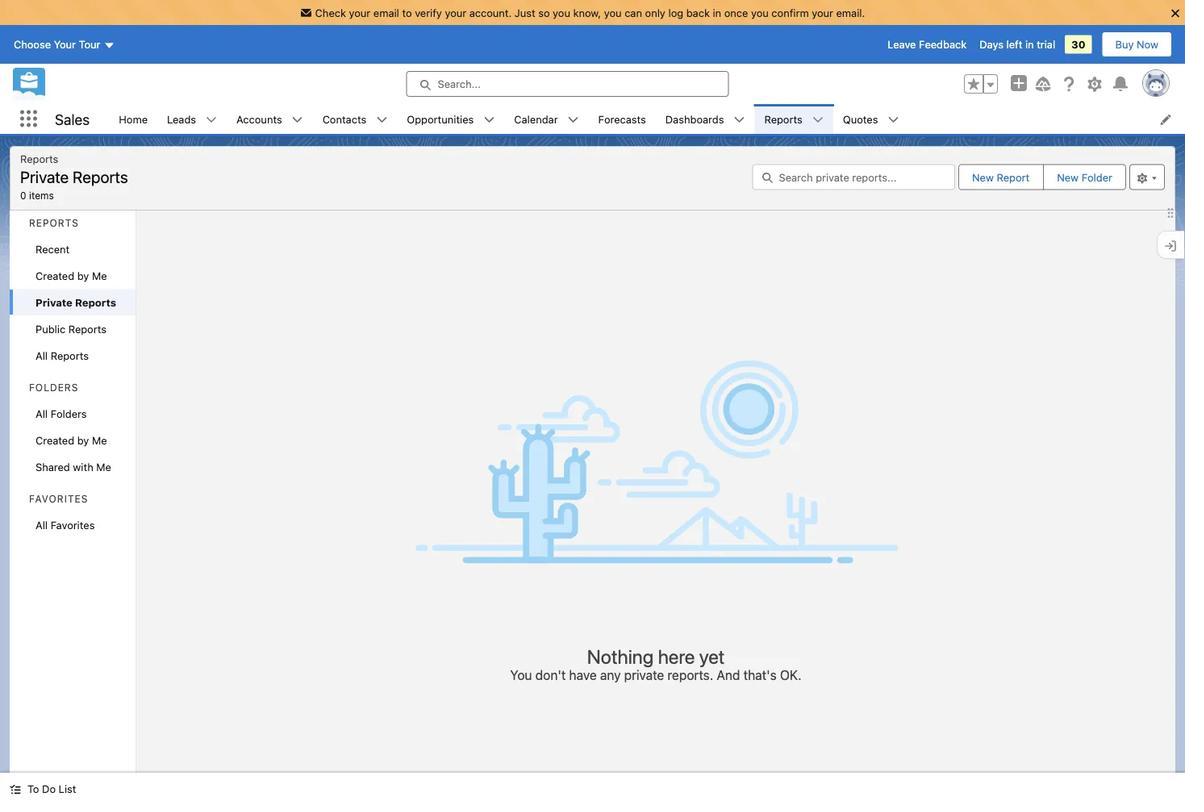 Task type: describe. For each thing, give the bounding box(es) containing it.
reports up items
[[20, 153, 58, 165]]

to do list
[[27, 783, 76, 795]]

contacts link
[[313, 104, 376, 134]]

home
[[119, 113, 148, 125]]

text default image for contacts
[[376, 114, 388, 126]]

shared
[[36, 461, 70, 473]]

text default image for opportunities
[[484, 114, 495, 126]]

choose
[[14, 38, 51, 51]]

dashboards link
[[656, 104, 734, 134]]

don't
[[536, 668, 566, 683]]

quotes list item
[[833, 104, 909, 134]]

public
[[36, 323, 65, 335]]

choose your tour
[[14, 38, 100, 51]]

reports list item
[[755, 104, 833, 134]]

know,
[[573, 6, 601, 19]]

any
[[600, 668, 621, 683]]

all reports
[[36, 349, 89, 362]]

buy now button
[[1102, 32, 1173, 57]]

new for new report
[[972, 171, 994, 183]]

choose your tour button
[[13, 32, 116, 57]]

to
[[402, 6, 412, 19]]

list containing home
[[109, 104, 1185, 134]]

left
[[1007, 38, 1023, 51]]

new folder button
[[1044, 164, 1127, 190]]

0 vertical spatial favorites
[[29, 493, 88, 505]]

opportunities list item
[[397, 104, 505, 134]]

all for all reports
[[36, 349, 48, 362]]

1 vertical spatial favorites
[[51, 519, 95, 531]]

with
[[73, 461, 93, 473]]

nothing here yet you don't have any private reports. and that's ok.
[[510, 645, 802, 683]]

text default image for dashboards
[[734, 114, 745, 126]]

buy
[[1116, 38, 1134, 51]]

yet
[[699, 645, 725, 668]]

leads list item
[[157, 104, 227, 134]]

to
[[27, 783, 39, 795]]

leads
[[167, 113, 196, 125]]

buy now
[[1116, 38, 1159, 51]]

confirm
[[772, 6, 809, 19]]

calendar list item
[[505, 104, 589, 134]]

all folders link
[[10, 400, 136, 427]]

reports down private reports
[[68, 323, 107, 335]]

reports up recent
[[29, 217, 79, 229]]

created by me for shared
[[36, 434, 107, 446]]

leads link
[[157, 104, 206, 134]]

have
[[569, 668, 597, 683]]

text default image inside to do list button
[[10, 784, 21, 795]]

recent
[[36, 243, 70, 255]]

all reports link
[[10, 342, 136, 369]]

created by me for private
[[36, 270, 107, 282]]

reports.
[[668, 668, 714, 683]]

0
[[20, 190, 26, 201]]

3 your from the left
[[812, 6, 834, 19]]

new folder
[[1057, 171, 1113, 183]]

forecasts
[[598, 113, 646, 125]]

reports link
[[755, 104, 812, 134]]

private reports link
[[10, 289, 136, 316]]

can
[[625, 6, 642, 19]]

ok.
[[780, 668, 802, 683]]

leave
[[888, 38, 916, 51]]

items
[[29, 190, 54, 201]]

me for reports
[[92, 270, 107, 282]]

log
[[669, 6, 684, 19]]

1 your from the left
[[349, 6, 371, 19]]

new report button
[[960, 165, 1043, 189]]

email.
[[836, 6, 865, 19]]

me for with
[[92, 434, 107, 446]]

text default image for leads
[[206, 114, 217, 126]]

your
[[54, 38, 76, 51]]

calendar link
[[505, 104, 568, 134]]

public reports link
[[10, 316, 136, 342]]

private
[[624, 668, 664, 683]]

reports down public reports at the top
[[51, 349, 89, 362]]

feedback
[[919, 38, 967, 51]]

text default image for calendar
[[568, 114, 579, 126]]

2 vertical spatial me
[[96, 461, 111, 473]]

dashboards
[[666, 113, 724, 125]]

opportunities link
[[397, 104, 484, 134]]

text default image for accounts
[[292, 114, 303, 126]]

so
[[538, 6, 550, 19]]

check your email to verify your account. just so you know, you can only log back in once you confirm your email.
[[315, 6, 865, 19]]

accounts link
[[227, 104, 292, 134]]



Task type: locate. For each thing, give the bounding box(es) containing it.
1 you from the left
[[553, 6, 571, 19]]

text default image left calendar link
[[484, 114, 495, 126]]

accounts list item
[[227, 104, 313, 134]]

nothing
[[587, 645, 654, 668]]

2 created from the top
[[36, 434, 74, 446]]

public reports
[[36, 323, 107, 335]]

created by me
[[36, 270, 107, 282], [36, 434, 107, 446]]

search... button
[[406, 71, 729, 97]]

2 created by me from the top
[[36, 434, 107, 446]]

2 horizontal spatial text default image
[[484, 114, 495, 126]]

2 new from the left
[[1057, 171, 1079, 183]]

email
[[374, 6, 399, 19]]

all favorites link
[[10, 512, 136, 538]]

text default image for quotes
[[888, 114, 899, 126]]

3 you from the left
[[751, 6, 769, 19]]

me right with
[[96, 461, 111, 473]]

1 vertical spatial all
[[36, 408, 48, 420]]

all folders
[[36, 408, 87, 420]]

text default image left reports link
[[734, 114, 745, 126]]

0 vertical spatial by
[[77, 270, 89, 282]]

shared with me
[[36, 461, 111, 473]]

reports private reports 0 items
[[20, 153, 128, 201]]

dashboards list item
[[656, 104, 755, 134]]

text default image right 'leads'
[[206, 114, 217, 126]]

me up with
[[92, 434, 107, 446]]

3 text default image from the left
[[568, 114, 579, 126]]

that's
[[744, 668, 777, 683]]

account.
[[469, 6, 512, 19]]

leave feedback link
[[888, 38, 967, 51]]

created by me link for reports
[[10, 262, 136, 289]]

text default image for reports
[[812, 114, 824, 126]]

folder
[[1082, 171, 1113, 183]]

0 vertical spatial all
[[36, 349, 48, 362]]

contacts
[[323, 113, 367, 125]]

1 vertical spatial by
[[77, 434, 89, 446]]

2 horizontal spatial you
[[751, 6, 769, 19]]

all
[[36, 349, 48, 362], [36, 408, 48, 420], [36, 519, 48, 531]]

forecasts link
[[589, 104, 656, 134]]

search...
[[438, 78, 481, 90]]

2 text default image from the left
[[292, 114, 303, 126]]

private
[[20, 167, 69, 186], [36, 296, 72, 308]]

text default image right contacts on the top
[[376, 114, 388, 126]]

1 horizontal spatial in
[[1026, 38, 1034, 51]]

0 horizontal spatial your
[[349, 6, 371, 19]]

1 vertical spatial private
[[36, 296, 72, 308]]

new report
[[972, 171, 1030, 183]]

2 your from the left
[[445, 6, 467, 19]]

days left in trial
[[980, 38, 1056, 51]]

favorites up all favorites
[[29, 493, 88, 505]]

and
[[717, 668, 740, 683]]

text default image right quotes
[[888, 114, 899, 126]]

now
[[1137, 38, 1159, 51]]

text default image inside reports list item
[[812, 114, 824, 126]]

1 horizontal spatial your
[[445, 6, 467, 19]]

created up shared
[[36, 434, 74, 446]]

2 vertical spatial all
[[36, 519, 48, 531]]

reports down sales at the left
[[73, 167, 128, 186]]

0 vertical spatial in
[[713, 6, 722, 19]]

sales
[[55, 110, 90, 128]]

reports
[[765, 113, 803, 125], [20, 153, 58, 165], [73, 167, 128, 186], [29, 217, 79, 229], [75, 296, 116, 308], [68, 323, 107, 335], [51, 349, 89, 362]]

text default image left quotes
[[812, 114, 824, 126]]

Search private reports... text field
[[753, 164, 955, 190]]

by up with
[[77, 434, 89, 446]]

text default image
[[206, 114, 217, 126], [292, 114, 303, 126], [568, 114, 579, 126], [734, 114, 745, 126], [812, 114, 824, 126], [888, 114, 899, 126]]

text default image inside opportunities list item
[[484, 114, 495, 126]]

accounts
[[237, 113, 282, 125]]

report
[[997, 171, 1030, 183]]

new
[[972, 171, 994, 183], [1057, 171, 1079, 183]]

1 horizontal spatial text default image
[[376, 114, 388, 126]]

folders up shared with me link
[[51, 408, 87, 420]]

text default image left to
[[10, 784, 21, 795]]

text default image inside contacts list item
[[376, 114, 388, 126]]

2 horizontal spatial your
[[812, 6, 834, 19]]

folders up all folders
[[29, 382, 79, 393]]

by for with
[[77, 434, 89, 446]]

all for all favorites
[[36, 519, 48, 531]]

new for new folder
[[1057, 171, 1079, 183]]

1 horizontal spatial you
[[604, 6, 622, 19]]

text default image inside dashboards "list item"
[[734, 114, 745, 126]]

text default image inside "quotes" 'list item'
[[888, 114, 899, 126]]

private up the public
[[36, 296, 72, 308]]

private inside 'link'
[[36, 296, 72, 308]]

1 vertical spatial folders
[[51, 408, 87, 420]]

trial
[[1037, 38, 1056, 51]]

reports inside list item
[[765, 113, 803, 125]]

2 created by me link from the top
[[10, 427, 136, 454]]

0 vertical spatial created
[[36, 270, 74, 282]]

tour
[[79, 38, 100, 51]]

you
[[553, 6, 571, 19], [604, 6, 622, 19], [751, 6, 769, 19]]

just
[[515, 6, 536, 19]]

by for reports
[[77, 270, 89, 282]]

created down recent
[[36, 270, 74, 282]]

days
[[980, 38, 1004, 51]]

5 text default image from the left
[[812, 114, 824, 126]]

1 vertical spatial created
[[36, 434, 74, 446]]

you right once
[[751, 6, 769, 19]]

your
[[349, 6, 371, 19], [445, 6, 467, 19], [812, 6, 834, 19]]

created for shared
[[36, 434, 74, 446]]

text default image
[[376, 114, 388, 126], [484, 114, 495, 126], [10, 784, 21, 795]]

calendar
[[514, 113, 558, 125]]

your left email on the left top of page
[[349, 6, 371, 19]]

6 text default image from the left
[[888, 114, 899, 126]]

created by me link up private reports
[[10, 262, 136, 289]]

text default image inside leads list item
[[206, 114, 217, 126]]

home link
[[109, 104, 157, 134]]

by up private reports
[[77, 270, 89, 282]]

1 vertical spatial me
[[92, 434, 107, 446]]

reports up public reports link
[[75, 296, 116, 308]]

text default image inside accounts 'list item'
[[292, 114, 303, 126]]

0 horizontal spatial you
[[553, 6, 571, 19]]

in right left
[[1026, 38, 1034, 51]]

0 vertical spatial private
[[20, 167, 69, 186]]

1 created from the top
[[36, 270, 74, 282]]

only
[[645, 6, 666, 19]]

all down shared
[[36, 519, 48, 531]]

here
[[658, 645, 695, 668]]

check
[[315, 6, 346, 19]]

quotes
[[843, 113, 878, 125]]

list
[[109, 104, 1185, 134]]

0 vertical spatial created by me
[[36, 270, 107, 282]]

favorites down shared with me link
[[51, 519, 95, 531]]

quotes link
[[833, 104, 888, 134]]

2 all from the top
[[36, 408, 48, 420]]

your left email.
[[812, 6, 834, 19]]

1 vertical spatial in
[[1026, 38, 1034, 51]]

text default image right accounts
[[292, 114, 303, 126]]

private reports
[[36, 296, 116, 308]]

do
[[42, 783, 56, 795]]

created by me up shared with me link
[[36, 434, 107, 446]]

0 horizontal spatial new
[[972, 171, 994, 183]]

to do list button
[[0, 773, 86, 805]]

reports inside 'link'
[[75, 296, 116, 308]]

text default image inside calendar list item
[[568, 114, 579, 126]]

in
[[713, 6, 722, 19], [1026, 38, 1034, 51]]

new left report
[[972, 171, 994, 183]]

leave feedback
[[888, 38, 967, 51]]

1 vertical spatial created by me link
[[10, 427, 136, 454]]

all for all folders
[[36, 408, 48, 420]]

1 vertical spatial created by me
[[36, 434, 107, 446]]

your right verify
[[445, 6, 467, 19]]

0 horizontal spatial in
[[713, 6, 722, 19]]

1 horizontal spatial new
[[1057, 171, 1079, 183]]

list
[[59, 783, 76, 795]]

1 created by me from the top
[[36, 270, 107, 282]]

2 you from the left
[[604, 6, 622, 19]]

created by me up private reports 'link'
[[36, 270, 107, 282]]

0 vertical spatial folders
[[29, 382, 79, 393]]

30
[[1072, 38, 1086, 51]]

1 all from the top
[[36, 349, 48, 362]]

recent link
[[10, 236, 136, 262]]

3 all from the top
[[36, 519, 48, 531]]

created by me link for with
[[10, 427, 136, 454]]

0 horizontal spatial text default image
[[10, 784, 21, 795]]

1 text default image from the left
[[206, 114, 217, 126]]

all down the public
[[36, 349, 48, 362]]

created for private
[[36, 270, 74, 282]]

created by me link up shared with me
[[10, 427, 136, 454]]

contacts list item
[[313, 104, 397, 134]]

0 vertical spatial me
[[92, 270, 107, 282]]

you
[[510, 668, 532, 683]]

2 by from the top
[[77, 434, 89, 446]]

reports left quotes
[[765, 113, 803, 125]]

you right so
[[553, 6, 571, 19]]

me up private reports
[[92, 270, 107, 282]]

1 new from the left
[[972, 171, 994, 183]]

text default image down search... button
[[568, 114, 579, 126]]

private inside reports private reports 0 items
[[20, 167, 69, 186]]

all favorites
[[36, 519, 95, 531]]

new left folder
[[1057, 171, 1079, 183]]

by
[[77, 270, 89, 282], [77, 434, 89, 446]]

once
[[724, 6, 748, 19]]

back
[[687, 6, 710, 19]]

shared with me link
[[10, 454, 136, 480]]

group
[[964, 74, 998, 94]]

verify
[[415, 6, 442, 19]]

1 by from the top
[[77, 270, 89, 282]]

4 text default image from the left
[[734, 114, 745, 126]]

all up shared
[[36, 408, 48, 420]]

0 vertical spatial created by me link
[[10, 262, 136, 289]]

created
[[36, 270, 74, 282], [36, 434, 74, 446]]

folders
[[29, 382, 79, 393], [51, 408, 87, 420]]

1 created by me link from the top
[[10, 262, 136, 289]]

you left can
[[604, 6, 622, 19]]

private up items
[[20, 167, 69, 186]]

in right back on the right of the page
[[713, 6, 722, 19]]

opportunities
[[407, 113, 474, 125]]

created by me link
[[10, 262, 136, 289], [10, 427, 136, 454]]



Task type: vqa. For each thing, say whether or not it's contained in the screenshot.
'New Report' button
yes



